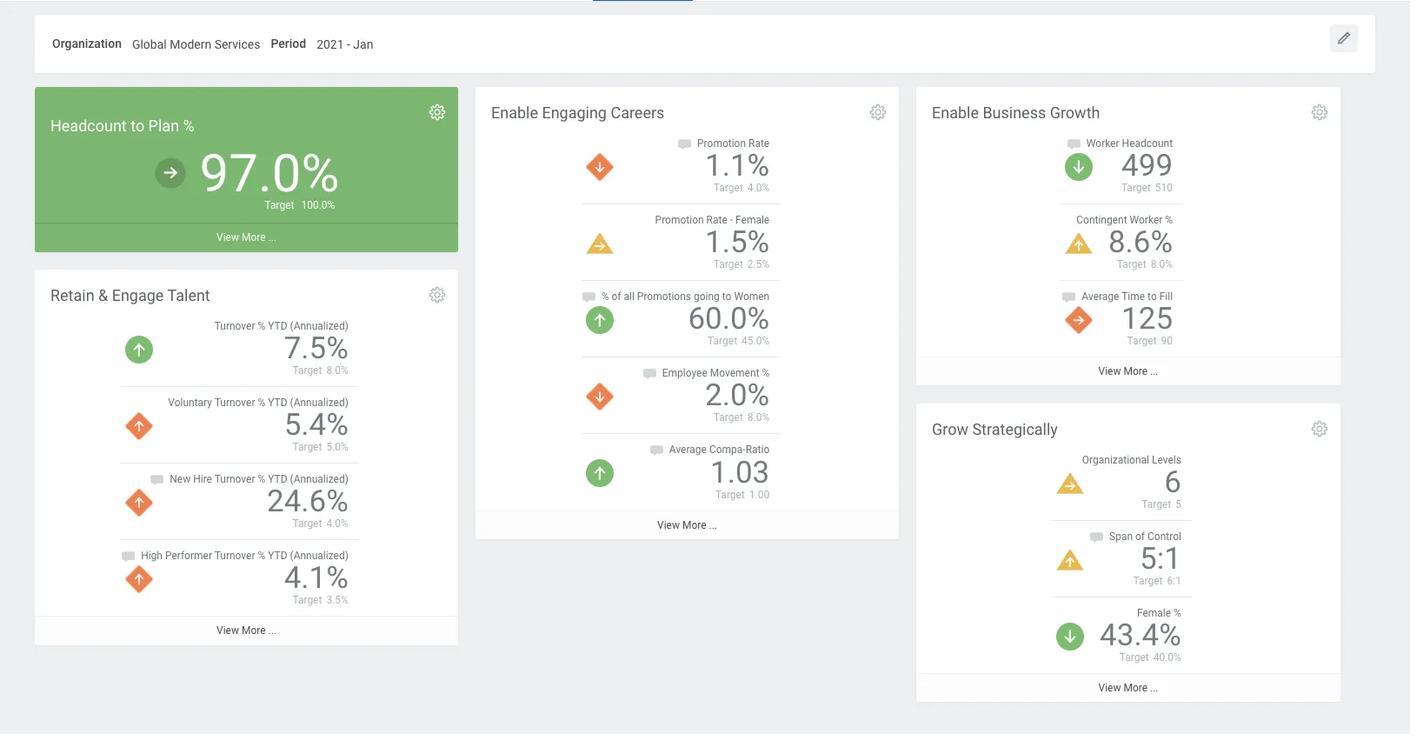 Task type: describe. For each thing, give the bounding box(es) containing it.
2 (annualized) from the top
[[290, 397, 349, 409]]

employee
[[663, 367, 708, 379]]

... for 5.4%
[[268, 625, 277, 637]]

target for 4.1%
[[293, 594, 322, 607]]

levels
[[1152, 454, 1182, 466]]

new
[[170, 473, 191, 485]]

... for 8.6%
[[1151, 366, 1159, 378]]

24.6%
[[267, 484, 349, 519]]

2.0%
[[705, 378, 770, 413]]

up warning image
[[1065, 233, 1093, 254]]

... down 97.0% target 100.0%
[[268, 232, 277, 244]]

organizational levels
[[1083, 454, 1182, 466]]

to inside enable engaging careers element
[[723, 291, 732, 303]]

1.03
[[711, 454, 770, 490]]

8.6% target 8.0%
[[1109, 224, 1173, 271]]

Global Modern Services text field
[[132, 27, 260, 57]]

0 vertical spatial worker
[[1087, 137, 1120, 149]]

enable business growth element
[[917, 87, 1341, 386]]

compa-
[[710, 444, 746, 456]]

careers
[[611, 103, 665, 122]]

enable engaging careers element
[[476, 87, 899, 539]]

view more ... inside grow strategically element
[[1099, 682, 1159, 694]]

4 ytd from the top
[[268, 550, 288, 562]]

configure image
[[428, 102, 447, 122]]

configure retain & engage talent image
[[428, 285, 447, 304]]

neutral warning image for 6
[[1057, 473, 1085, 494]]

target for 24.6%
[[293, 518, 322, 530]]

- inside enable engaging careers element
[[730, 214, 733, 226]]

4.1%
[[284, 560, 349, 596]]

1.00
[[750, 488, 770, 501]]

3.5%
[[327, 594, 349, 607]]

0 horizontal spatial to
[[131, 116, 145, 135]]

% left 24.6%
[[258, 473, 266, 485]]

strategically
[[973, 420, 1058, 438]]

more for 5.4%
[[242, 625, 266, 637]]

of for 5:1
[[1136, 531, 1146, 543]]

5:1
[[1140, 541, 1182, 577]]

6
[[1165, 464, 1182, 500]]

3 ytd from the top
[[268, 473, 288, 485]]

6:1
[[1168, 575, 1182, 587]]

... for 1.5%
[[709, 519, 718, 531]]

high
[[141, 550, 163, 562]]

organization
[[52, 37, 122, 50]]

view more ... link for 5.4%
[[35, 616, 458, 645]]

target for 1.1%
[[714, 182, 743, 194]]

ratio
[[746, 444, 770, 456]]

60.0% target 45.0%
[[688, 301, 770, 347]]

up warning image
[[1057, 550, 1085, 571]]

target for 43.4%
[[1120, 652, 1150, 664]]

7.5%
[[284, 330, 349, 366]]

view for 1.5%
[[658, 519, 680, 531]]

3 (annualized) from the top
[[290, 473, 349, 485]]

jan
[[353, 37, 374, 51]]

employee movement %
[[663, 367, 770, 379]]

promotion for promotion rate - female
[[655, 214, 704, 226]]

performer
[[165, 550, 212, 562]]

retain & engage talent element
[[35, 269, 458, 645]]

5:1 target 6:1
[[1134, 541, 1182, 587]]

view for 8.6%
[[1099, 366, 1122, 378]]

1 turnover from the top
[[215, 320, 255, 332]]

voluntary
[[168, 397, 212, 409]]

movement
[[710, 367, 760, 379]]

2021
[[317, 37, 344, 51]]

contingent worker %
[[1077, 214, 1173, 226]]

down bad image for 1.1%
[[586, 153, 614, 181]]

target for 97.0%
[[265, 200, 294, 212]]

125
[[1122, 301, 1173, 337]]

43.4%
[[1100, 618, 1182, 653]]

view more ... for 5.4%
[[217, 625, 277, 637]]

voluntary turnover % ytd (annualized)
[[168, 397, 349, 409]]

enable business growth
[[932, 103, 1101, 122]]

to inside enable business growth element
[[1148, 291, 1157, 303]]

going
[[694, 291, 720, 303]]

1.5%
[[705, 224, 770, 260]]

average time to fill
[[1082, 291, 1173, 303]]

promotion rate - female
[[655, 214, 770, 226]]

engaging
[[542, 103, 607, 122]]

grow
[[932, 420, 969, 438]]

growth
[[1050, 103, 1101, 122]]

promotion for promotion rate
[[698, 137, 746, 149]]

headcount to plan %
[[50, 116, 195, 135]]

more inside grow strategically element
[[1124, 682, 1148, 694]]

global modern services
[[132, 37, 260, 51]]

view more ... for 1.5%
[[658, 519, 718, 531]]

target for 499
[[1122, 182, 1151, 194]]

1.1% target 4.0%
[[705, 148, 770, 194]]

1 horizontal spatial worker
[[1130, 214, 1163, 226]]

target for 125
[[1128, 335, 1157, 347]]

neutral bad image
[[1065, 306, 1093, 334]]

97.0% target 100.0%
[[200, 142, 340, 212]]

business
[[983, 103, 1047, 122]]

organization element
[[132, 26, 260, 58]]

view inside grow strategically element
[[1099, 682, 1122, 694]]

% of all promotions going to women
[[602, 291, 770, 303]]

neutral warning image for 1.5%
[[586, 233, 614, 254]]

retain & engage talent
[[50, 286, 210, 304]]

more down 97.0% target 100.0%
[[242, 232, 266, 244]]

% inside enable business growth element
[[1166, 214, 1173, 226]]

60.0%
[[688, 301, 770, 337]]

down bad image for 2.0%
[[586, 383, 614, 411]]

headcount inside enable business growth element
[[1123, 137, 1173, 149]]

2021 - Jan text field
[[317, 27, 374, 57]]

period element
[[317, 26, 374, 58]]

90
[[1162, 335, 1173, 347]]

target for 5:1
[[1134, 575, 1163, 587]]

fill
[[1160, 291, 1173, 303]]

8.6%
[[1109, 224, 1173, 260]]

8.0% inside 2.0% target 8.0%
[[748, 412, 770, 424]]

40.0%
[[1154, 652, 1182, 664]]

span
[[1110, 531, 1133, 543]]

promotion rate
[[698, 137, 770, 149]]

view more ... link for 8.6%
[[917, 357, 1341, 386]]

% right plan
[[183, 116, 195, 135]]

configure enable business growth image
[[1311, 102, 1330, 122]]

high performer turnover % ytd (annualized)
[[141, 550, 349, 562]]

contingent
[[1077, 214, 1128, 226]]

1.03 target 1.00
[[711, 454, 770, 501]]

2 ytd from the top
[[268, 397, 288, 409]]

499
[[1122, 148, 1173, 183]]

3 turnover from the top
[[215, 473, 255, 485]]

target for 1.5%
[[714, 258, 743, 271]]

enable for 499
[[932, 103, 979, 122]]



Task type: locate. For each thing, give the bounding box(es) containing it.
to left fill
[[1148, 291, 1157, 303]]

view more ... inside enable business growth element
[[1099, 366, 1159, 378]]

1 horizontal spatial up good image
[[586, 306, 614, 334]]

turnover % ytd (annualized)
[[215, 320, 349, 332]]

1 down bad image from the top
[[586, 153, 614, 181]]

4 (annualized) from the top
[[290, 550, 349, 562]]

all
[[624, 291, 635, 303]]

target inside 1.1% target 4.0%
[[714, 182, 743, 194]]

target inside 125 target 90
[[1128, 335, 1157, 347]]

female
[[736, 214, 770, 226], [1138, 607, 1172, 619]]

average
[[1082, 291, 1120, 303], [670, 444, 707, 456]]

&
[[98, 286, 108, 304]]

view more ... link down 90
[[917, 357, 1341, 386]]

view more ... link down high performer turnover % ytd (annualized)
[[35, 616, 458, 645]]

125 target 90
[[1122, 301, 1173, 347]]

0 vertical spatial headcount
[[50, 116, 127, 135]]

grow strategically
[[932, 420, 1058, 438]]

1.1%
[[705, 148, 770, 183]]

turnover right hire
[[215, 473, 255, 485]]

target left 510
[[1122, 182, 1151, 194]]

enable engaging careers
[[491, 103, 665, 122]]

target left 5
[[1142, 498, 1172, 510]]

1 vertical spatial headcount
[[1123, 137, 1173, 149]]

target left 40.0%
[[1120, 652, 1150, 664]]

100.0%
[[301, 200, 335, 212]]

target up compa- at the right bottom
[[714, 412, 743, 424]]

1 ytd from the top
[[268, 320, 288, 332]]

target inside 6 target 5
[[1142, 498, 1172, 510]]

0 horizontal spatial of
[[612, 291, 621, 303]]

% right movement at the bottom of page
[[762, 367, 770, 379]]

ytd down the 7.5% target 8.0% on the left
[[268, 397, 288, 409]]

1 horizontal spatial enable
[[932, 103, 979, 122]]

target for 7.5%
[[293, 364, 322, 377]]

rate for promotion rate - female
[[707, 214, 728, 226]]

female up 2.5%
[[736, 214, 770, 226]]

4.0%
[[748, 182, 770, 194], [327, 518, 349, 530]]

control
[[1148, 531, 1182, 543]]

promotion left the 1.5%
[[655, 214, 704, 226]]

target up time
[[1117, 258, 1147, 271]]

target left 100.0%
[[265, 200, 294, 212]]

headcount
[[50, 116, 127, 135], [1123, 137, 1173, 149]]

more down high performer turnover % ytd (annualized)
[[242, 625, 266, 637]]

499 target 510
[[1122, 148, 1173, 194]]

average left compa- at the right bottom
[[670, 444, 707, 456]]

plan
[[148, 116, 179, 135]]

view inside enable engaging careers element
[[658, 519, 680, 531]]

turnover right voluntary
[[215, 397, 255, 409]]

2021 - jan
[[317, 37, 374, 51]]

view inside retain & engage talent element
[[217, 625, 239, 637]]

down good image
[[1065, 153, 1093, 181], [1057, 623, 1085, 651]]

target up promotion rate - female
[[714, 182, 743, 194]]

women
[[734, 291, 770, 303]]

period
[[271, 37, 306, 50]]

43.4% target 40.0%
[[1100, 618, 1182, 664]]

view more ... down 125 target 90
[[1099, 366, 1159, 378]]

8.0% inside 8.6% target 8.0%
[[1151, 258, 1173, 271]]

of
[[612, 291, 621, 303], [1136, 531, 1146, 543]]

4 turnover from the top
[[215, 550, 255, 562]]

510
[[1156, 182, 1173, 194]]

more for 1.5%
[[683, 519, 707, 531]]

0 horizontal spatial neutral warning image
[[586, 233, 614, 254]]

... inside enable business growth element
[[1151, 366, 1159, 378]]

1 vertical spatial of
[[1136, 531, 1146, 543]]

talent
[[167, 286, 210, 304]]

new hire turnover % ytd (annualized)
[[170, 473, 349, 485]]

0 vertical spatial down bad image
[[586, 153, 614, 181]]

target
[[714, 182, 743, 194], [1122, 182, 1151, 194], [265, 200, 294, 212], [714, 258, 743, 271], [1117, 258, 1147, 271], [708, 335, 738, 347], [1128, 335, 1157, 347], [293, 364, 322, 377], [714, 412, 743, 424], [293, 441, 322, 453], [716, 488, 745, 501], [1142, 498, 1172, 510], [293, 518, 322, 530], [1134, 575, 1163, 587], [293, 594, 322, 607], [1120, 652, 1150, 664]]

2.5%
[[748, 258, 770, 271]]

view more ... link down 43.4% target 40.0%
[[917, 673, 1341, 702]]

more down 125 target 90
[[1124, 366, 1148, 378]]

target for 8.6%
[[1117, 258, 1147, 271]]

configure enable engaging careers image
[[869, 102, 888, 122]]

% left "4.1%"
[[258, 550, 265, 562]]

up bad image
[[125, 489, 153, 517], [125, 566, 153, 593]]

1 vertical spatial female
[[1138, 607, 1172, 619]]

2 up bad image from the top
[[125, 566, 153, 593]]

target up "4.1%"
[[293, 518, 322, 530]]

average compa-ratio
[[670, 444, 770, 456]]

0 vertical spatial neutral warning image
[[586, 233, 614, 254]]

8.0% up ratio
[[748, 412, 770, 424]]

target inside 5.4% target 5.0%
[[293, 441, 322, 453]]

0 horizontal spatial 4.0%
[[327, 518, 349, 530]]

4.1% target 3.5%
[[284, 560, 349, 607]]

to right going
[[723, 291, 732, 303]]

2 enable from the left
[[932, 103, 979, 122]]

up good image inside enable engaging careers element
[[586, 306, 614, 334]]

span of control
[[1110, 531, 1182, 543]]

0 vertical spatial average
[[1082, 291, 1120, 303]]

target inside 1.03 target 1.00
[[716, 488, 745, 501]]

turnover right performer
[[215, 550, 255, 562]]

more down average compa-ratio
[[683, 519, 707, 531]]

female inside grow strategically element
[[1138, 607, 1172, 619]]

target inside 4.1% target 3.5%
[[293, 594, 322, 607]]

target left 2.5%
[[714, 258, 743, 271]]

up bad image down 'high'
[[125, 566, 153, 593]]

% down 510
[[1166, 214, 1173, 226]]

5
[[1176, 498, 1182, 510]]

... inside grow strategically element
[[1151, 682, 1159, 694]]

0 horizontal spatial worker
[[1087, 137, 1120, 149]]

up bad image for 24.6%
[[125, 489, 153, 517]]

0 horizontal spatial 8.0%
[[327, 364, 349, 377]]

target up employee movement %
[[708, 335, 738, 347]]

grow strategically element
[[917, 403, 1341, 702]]

target left 5.0%
[[293, 441, 322, 453]]

average inside enable business growth element
[[1082, 291, 1120, 303]]

1 (annualized) from the top
[[290, 320, 349, 332]]

down good image left 43.4%
[[1057, 623, 1085, 651]]

edit image
[[1336, 30, 1353, 47]]

target inside 5:1 target 6:1
[[1134, 575, 1163, 587]]

rate for promotion rate
[[749, 137, 770, 149]]

1.5% target 2.5%
[[705, 224, 770, 271]]

up good image
[[586, 306, 614, 334], [125, 336, 153, 363]]

target inside 97.0% target 100.0%
[[265, 200, 294, 212]]

4.0% down promotion rate on the top of the page
[[748, 182, 770, 194]]

0 horizontal spatial headcount
[[50, 116, 127, 135]]

-
[[347, 37, 350, 51], [730, 214, 733, 226]]

tab list
[[17, 0, 1393, 1]]

8.0% up fill
[[1151, 258, 1173, 271]]

2.0% target 8.0%
[[705, 378, 770, 424]]

target for 2.0%
[[714, 412, 743, 424]]

target inside 1.5% target 2.5%
[[714, 258, 743, 271]]

0 vertical spatial promotion
[[698, 137, 746, 149]]

up bad image up 'high'
[[125, 489, 153, 517]]

- inside text box
[[347, 37, 350, 51]]

view inside enable business growth element
[[1099, 366, 1122, 378]]

45.0%
[[742, 335, 770, 347]]

more inside enable engaging careers element
[[683, 519, 707, 531]]

ytd down 24.6% target 4.0% at left
[[268, 550, 288, 562]]

0 horizontal spatial rate
[[707, 214, 728, 226]]

up bad image for 4.1%
[[125, 566, 153, 593]]

1 vertical spatial worker
[[1130, 214, 1163, 226]]

neutral warning image
[[586, 233, 614, 254], [1057, 473, 1085, 494]]

target inside 43.4% target 40.0%
[[1120, 652, 1150, 664]]

of left all
[[612, 291, 621, 303]]

4.0% inside 1.1% target 4.0%
[[748, 182, 770, 194]]

rate
[[749, 137, 770, 149], [707, 214, 728, 226]]

1 horizontal spatial average
[[1082, 291, 1120, 303]]

female %
[[1138, 607, 1182, 619]]

target down the turnover % ytd (annualized)
[[293, 364, 322, 377]]

view more ... inside retain & engage talent element
[[217, 625, 277, 637]]

24.6% target 4.0%
[[267, 484, 349, 530]]

neutral warning image inside grow strategically element
[[1057, 473, 1085, 494]]

0 horizontal spatial enable
[[491, 103, 538, 122]]

headcount up 510
[[1123, 137, 1173, 149]]

0 vertical spatial -
[[347, 37, 350, 51]]

modern
[[170, 37, 212, 51]]

average for 125
[[1082, 291, 1120, 303]]

down bad image up up good icon
[[586, 383, 614, 411]]

2 horizontal spatial to
[[1148, 291, 1157, 303]]

... down 40.0%
[[1151, 682, 1159, 694]]

average for 1.03
[[670, 444, 707, 456]]

view more ... down 1.03 target 1.00 at right
[[658, 519, 718, 531]]

1 enable from the left
[[491, 103, 538, 122]]

target for 60.0%
[[708, 335, 738, 347]]

target inside 24.6% target 4.0%
[[293, 518, 322, 530]]

- left jan
[[347, 37, 350, 51]]

ytd
[[268, 320, 288, 332], [268, 397, 288, 409], [268, 473, 288, 485], [268, 550, 288, 562]]

0 vertical spatial of
[[612, 291, 621, 303]]

5.0%
[[327, 441, 349, 453]]

1 horizontal spatial rate
[[749, 137, 770, 149]]

global
[[132, 37, 167, 51]]

ytd up voluntary turnover % ytd (annualized)
[[268, 320, 288, 332]]

1 vertical spatial neutral warning image
[[1057, 473, 1085, 494]]

view more ... down high performer turnover % ytd (annualized)
[[217, 625, 277, 637]]

0 vertical spatial up good image
[[586, 306, 614, 334]]

target inside 60.0% target 45.0%
[[708, 335, 738, 347]]

... down 125 target 90
[[1151, 366, 1159, 378]]

configure grow strategically image
[[1311, 419, 1330, 438]]

1 horizontal spatial 8.0%
[[748, 412, 770, 424]]

8.0% for 8.6%
[[1151, 258, 1173, 271]]

0 horizontal spatial female
[[736, 214, 770, 226]]

1 horizontal spatial headcount
[[1123, 137, 1173, 149]]

of inside grow strategically element
[[1136, 531, 1146, 543]]

1 vertical spatial promotion
[[655, 214, 704, 226]]

view more ... link for 1.5%
[[476, 510, 899, 539]]

worker down 510
[[1130, 214, 1163, 226]]

promotion
[[698, 137, 746, 149], [655, 214, 704, 226]]

view more ... for 8.6%
[[1099, 366, 1159, 378]]

1 horizontal spatial of
[[1136, 531, 1146, 543]]

8.0% for 7.5%
[[327, 364, 349, 377]]

0 vertical spatial up bad image
[[125, 489, 153, 517]]

0 horizontal spatial average
[[670, 444, 707, 456]]

... down high performer turnover % ytd (annualized)
[[268, 625, 277, 637]]

target for 5.4%
[[293, 441, 322, 453]]

0 vertical spatial down good image
[[1065, 153, 1093, 181]]

2 horizontal spatial 8.0%
[[1151, 258, 1173, 271]]

worker headcount
[[1087, 137, 1173, 149]]

1 up bad image from the top
[[125, 489, 153, 517]]

2 vertical spatial 8.0%
[[748, 412, 770, 424]]

... inside retain & engage talent element
[[268, 625, 277, 637]]

worker
[[1087, 137, 1120, 149], [1130, 214, 1163, 226]]

target left 1.00
[[716, 488, 745, 501]]

0 vertical spatial 4.0%
[[748, 182, 770, 194]]

average up neutral bad icon
[[1082, 291, 1120, 303]]

target inside 499 target 510
[[1122, 182, 1151, 194]]

... down 1.03 target 1.00 at right
[[709, 519, 718, 531]]

enable for 1.1%
[[491, 103, 538, 122]]

female inside enable engaging careers element
[[736, 214, 770, 226]]

1 vertical spatial up good image
[[125, 336, 153, 363]]

more for 8.6%
[[1124, 366, 1148, 378]]

7.5% target 8.0%
[[284, 330, 349, 377]]

... inside enable engaging careers element
[[709, 519, 718, 531]]

more down 43.4% target 40.0%
[[1124, 682, 1148, 694]]

target for 1.03
[[716, 488, 745, 501]]

up good image
[[586, 460, 614, 487]]

down good image down "growth"
[[1065, 153, 1093, 181]]

4.0% up "4.1%"
[[327, 518, 349, 530]]

services
[[215, 37, 260, 51]]

target for 6
[[1142, 498, 1172, 510]]

1 vertical spatial -
[[730, 214, 733, 226]]

turnover up voluntary turnover % ytd (annualized)
[[215, 320, 255, 332]]

1 vertical spatial down bad image
[[586, 383, 614, 411]]

promotions
[[637, 291, 691, 303]]

view more ... inside enable engaging careers element
[[658, 519, 718, 531]]

more
[[242, 232, 266, 244], [1124, 366, 1148, 378], [683, 519, 707, 531], [242, 625, 266, 637], [1124, 682, 1148, 694]]

97.0%
[[200, 142, 340, 204]]

neutral good image
[[154, 157, 187, 190]]

0 vertical spatial 8.0%
[[1151, 258, 1173, 271]]

down bad image down enable engaging careers
[[586, 153, 614, 181]]

1 vertical spatial up bad image
[[125, 566, 153, 593]]

view more ... down 97.0% target 100.0%
[[217, 232, 277, 244]]

4.0% for 1.1%
[[748, 182, 770, 194]]

2 down bad image from the top
[[586, 383, 614, 411]]

to left plan
[[131, 116, 145, 135]]

% left '5.4%' at the bottom of the page
[[258, 397, 266, 409]]

1 vertical spatial rate
[[707, 214, 728, 226]]

0 vertical spatial female
[[736, 214, 770, 226]]

1 horizontal spatial 4.0%
[[748, 182, 770, 194]]

view more ... link down 97.0% target 100.0%
[[35, 223, 458, 252]]

target left 6:1
[[1134, 575, 1163, 587]]

1 horizontal spatial neutral warning image
[[1057, 473, 1085, 494]]

1 vertical spatial 4.0%
[[327, 518, 349, 530]]

% down 6:1
[[1174, 607, 1182, 619]]

female down 6:1
[[1138, 607, 1172, 619]]

5.4% target 5.0%
[[284, 407, 349, 453]]

0 horizontal spatial up good image
[[125, 336, 153, 363]]

neutral warning image inside enable engaging careers element
[[586, 233, 614, 254]]

retain
[[50, 286, 94, 304]]

of for 60.0%
[[612, 291, 621, 303]]

average inside enable engaging careers element
[[670, 444, 707, 456]]

of inside enable engaging careers element
[[612, 291, 621, 303]]

more inside retain & engage talent element
[[242, 625, 266, 637]]

headcount left plan
[[50, 116, 127, 135]]

up bad image
[[125, 412, 153, 440]]

view for 5.4%
[[217, 625, 239, 637]]

4.0% for 24.6%
[[327, 518, 349, 530]]

1 horizontal spatial to
[[723, 291, 732, 303]]

view more ...
[[217, 232, 277, 244], [1099, 366, 1159, 378], [658, 519, 718, 531], [217, 625, 277, 637], [1099, 682, 1159, 694]]

4.0% inside 24.6% target 4.0%
[[327, 518, 349, 530]]

8.0% up '5.4%' at the bottom of the page
[[327, 364, 349, 377]]

- down 1.1% target 4.0%
[[730, 214, 733, 226]]

of right the "span"
[[1136, 531, 1146, 543]]

% left the "7.5%"
[[258, 320, 266, 332]]

target inside 8.6% target 8.0%
[[1117, 258, 1147, 271]]

%
[[183, 116, 195, 135], [1166, 214, 1173, 226], [602, 291, 609, 303], [258, 320, 266, 332], [762, 367, 770, 379], [258, 397, 266, 409], [258, 473, 266, 485], [258, 550, 265, 562], [1174, 607, 1182, 619]]

view more ... down 43.4% target 40.0%
[[1099, 682, 1159, 694]]

enable left business
[[932, 103, 979, 122]]

% inside grow strategically element
[[1174, 607, 1182, 619]]

% left all
[[602, 291, 609, 303]]

2 turnover from the top
[[215, 397, 255, 409]]

1 vertical spatial 8.0%
[[327, 364, 349, 377]]

6 target 5
[[1142, 464, 1182, 510]]

enable left 'engaging'
[[491, 103, 538, 122]]

organizational
[[1083, 454, 1150, 466]]

5.4%
[[284, 407, 349, 443]]

tab
[[594, 0, 693, 1]]

0 vertical spatial rate
[[749, 137, 770, 149]]

engage
[[112, 286, 164, 304]]

promotion up promotion rate - female
[[698, 137, 746, 149]]

ytd down 5.4% target 5.0%
[[268, 473, 288, 485]]

to
[[131, 116, 145, 135], [723, 291, 732, 303], [1148, 291, 1157, 303]]

target inside 2.0% target 8.0%
[[714, 412, 743, 424]]

1 vertical spatial down good image
[[1057, 623, 1085, 651]]

0 horizontal spatial -
[[347, 37, 350, 51]]

time
[[1122, 291, 1146, 303]]

target inside the 7.5% target 8.0%
[[293, 364, 322, 377]]

worker down "growth"
[[1087, 137, 1120, 149]]

target left 90
[[1128, 335, 1157, 347]]

(annualized)
[[290, 320, 349, 332], [290, 397, 349, 409], [290, 473, 349, 485], [290, 550, 349, 562]]

view
[[217, 232, 239, 244], [1099, 366, 1122, 378], [658, 519, 680, 531], [217, 625, 239, 637], [1099, 682, 1122, 694]]

hire
[[193, 473, 212, 485]]

1 horizontal spatial -
[[730, 214, 733, 226]]

more inside enable business growth element
[[1124, 366, 1148, 378]]

view more ... link down 1.03 target 1.00 at right
[[476, 510, 899, 539]]

down bad image
[[586, 153, 614, 181], [586, 383, 614, 411]]

8.0% inside the 7.5% target 8.0%
[[327, 364, 349, 377]]

8.0%
[[1151, 258, 1173, 271], [327, 364, 349, 377], [748, 412, 770, 424]]

target left 3.5%
[[293, 594, 322, 607]]

1 horizontal spatial female
[[1138, 607, 1172, 619]]

1 vertical spatial average
[[670, 444, 707, 456]]



Task type: vqa. For each thing, say whether or not it's contained in the screenshot.
the top Up Warning icon
yes



